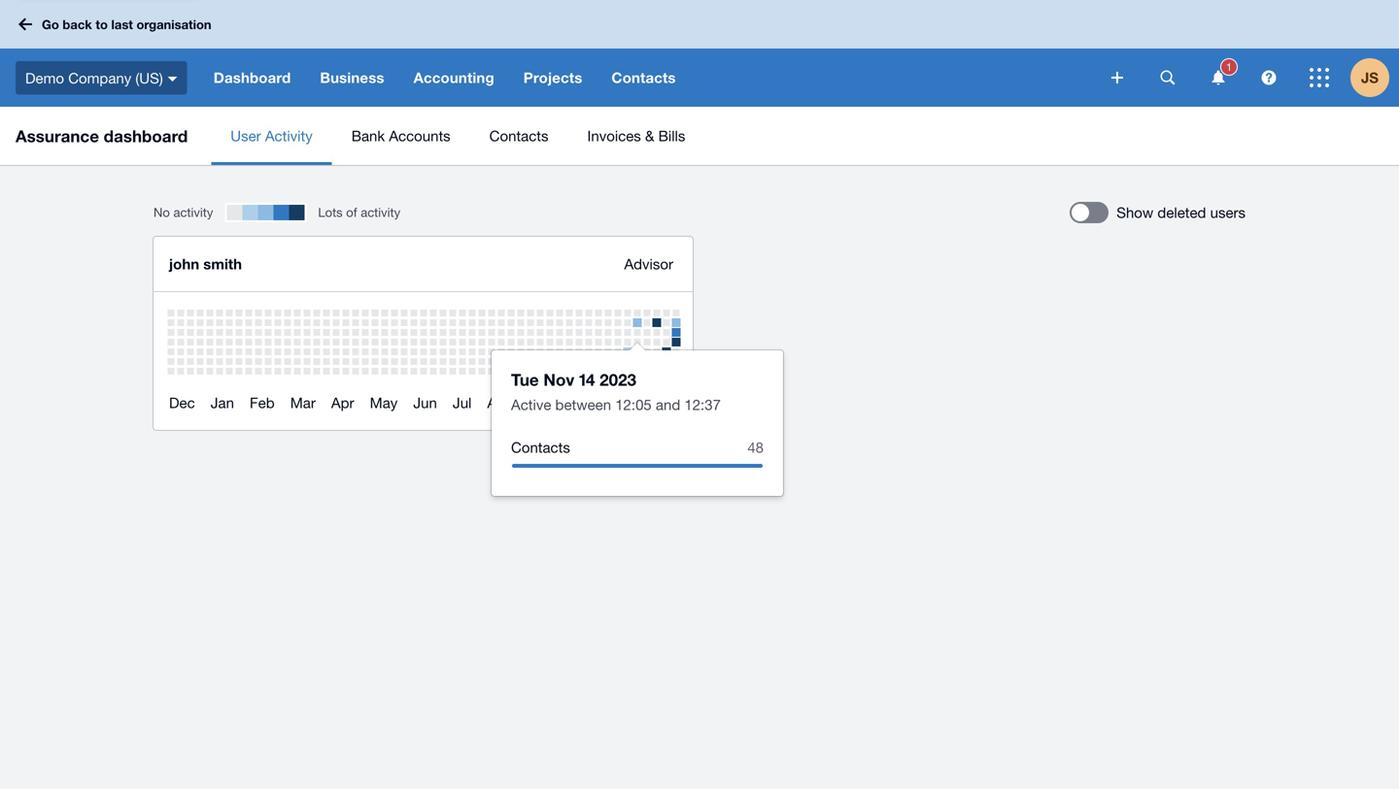 Task type: vqa. For each thing, say whether or not it's contained in the screenshot.
the Business dropdown button
yes



Task type: describe. For each thing, give the bounding box(es) containing it.
&
[[645, 127, 654, 144]]

svg image left 1 popup button
[[1161, 70, 1175, 85]]

jul
[[453, 395, 472, 412]]

svg image inside the demo company (us) "popup button"
[[168, 77, 178, 81]]

aug
[[487, 395, 513, 412]]

feb
[[250, 395, 275, 412]]

projects
[[524, 69, 582, 86]]

12:37
[[684, 396, 721, 413]]

1 activity from the left
[[173, 205, 213, 220]]

no
[[154, 205, 170, 220]]

user activity button
[[211, 107, 332, 165]]

14
[[579, 370, 595, 390]]

demo
[[25, 69, 64, 86]]

1 dec from the left
[[169, 395, 195, 412]]

contacts button
[[470, 107, 568, 165]]

2 dec from the left
[[651, 395, 677, 412]]

(us)
[[135, 69, 163, 86]]

banner containing dashboard
[[0, 0, 1399, 107]]

bank accounts button
[[332, 107, 470, 165]]

go back to last organisation
[[42, 17, 211, 32]]

business
[[320, 69, 384, 86]]

john smith
[[169, 256, 242, 273]]

jun
[[413, 395, 437, 412]]

0 horizontal spatial svg image
[[1112, 72, 1123, 84]]

nov inside tue nov 14 2023 active between 12:05 and 12:37
[[544, 370, 574, 390]]

menu containing user activity
[[211, 107, 1399, 165]]

go back to last organisation link
[[12, 7, 223, 42]]

bills
[[658, 127, 685, 144]]

2023
[[600, 370, 636, 390]]

back
[[63, 17, 92, 32]]

contacts inside popup button
[[612, 69, 676, 86]]

tue nov 14 2023 dialog
[[492, 351, 783, 497]]

company
[[68, 69, 131, 86]]

dashboard
[[213, 69, 291, 86]]

2 activity from the left
[[361, 205, 400, 220]]

contacts inside button
[[489, 127, 549, 144]]

user activity
[[231, 127, 313, 144]]

contacts inside tue nov 14 2023 dialog
[[511, 439, 570, 456]]

deleted
[[1158, 204, 1206, 221]]



Task type: locate. For each thing, give the bounding box(es) containing it.
accounting button
[[399, 49, 509, 107]]

js button
[[1351, 49, 1399, 107]]

oct
[[570, 395, 594, 412]]

assurance
[[16, 126, 99, 146]]

activity right no
[[173, 205, 213, 220]]

bank
[[351, 127, 385, 144]]

show
[[1117, 204, 1154, 221]]

jan
[[211, 395, 234, 412]]

12:05
[[615, 396, 652, 413]]

contacts down projects popup button on the left top of the page
[[489, 127, 549, 144]]

mar
[[290, 395, 316, 412]]

dashboard
[[104, 126, 188, 146]]

assurance dashboard
[[16, 126, 188, 146]]

smith
[[203, 256, 242, 273]]

accounts
[[389, 127, 451, 144]]

go
[[42, 17, 59, 32]]

john
[[169, 256, 199, 273]]

may
[[370, 395, 398, 412]]

svg image right (us)
[[168, 77, 178, 81]]

last
[[111, 17, 133, 32]]

banner
[[0, 0, 1399, 107]]

of
[[346, 205, 357, 220]]

contacts button
[[597, 49, 691, 107]]

lots of activity
[[318, 205, 400, 220]]

svg image
[[1212, 70, 1225, 85], [1112, 72, 1123, 84]]

1 horizontal spatial nov
[[610, 395, 636, 412]]

0 horizontal spatial nov
[[544, 370, 574, 390]]

contacts
[[612, 69, 676, 86], [489, 127, 549, 144], [511, 439, 570, 456]]

invoices & bills
[[587, 127, 685, 144]]

no activity
[[154, 205, 213, 220]]

js
[[1361, 69, 1379, 86]]

activity
[[265, 127, 313, 144]]

between
[[555, 396, 611, 413]]

advisor
[[624, 256, 673, 273]]

1 horizontal spatial activity
[[361, 205, 400, 220]]

1 horizontal spatial dec
[[651, 395, 677, 412]]

svg image left js
[[1310, 68, 1329, 87]]

0 horizontal spatial dec
[[169, 395, 195, 412]]

0 vertical spatial contacts
[[612, 69, 676, 86]]

contacts down active
[[511, 439, 570, 456]]

48
[[748, 439, 764, 456]]

lots
[[318, 205, 343, 220]]

nov
[[544, 370, 574, 390], [610, 395, 636, 412]]

invoices
[[587, 127, 641, 144]]

dec left 12:37
[[651, 395, 677, 412]]

1 vertical spatial nov
[[610, 395, 636, 412]]

svg image left go at top
[[18, 18, 32, 31]]

tue nov 14 2023 active between 12:05 and 12:37
[[511, 370, 721, 413]]

2 vertical spatial contacts
[[511, 439, 570, 456]]

nov down 2023
[[610, 395, 636, 412]]

1
[[1226, 61, 1232, 73]]

business button
[[306, 49, 399, 107]]

svg image
[[18, 18, 32, 31], [1310, 68, 1329, 87], [1161, 70, 1175, 85], [1262, 70, 1276, 85], [168, 77, 178, 81]]

0 horizontal spatial activity
[[173, 205, 213, 220]]

show deleted users
[[1117, 204, 1246, 221]]

activity right of
[[361, 205, 400, 220]]

users
[[1210, 204, 1246, 221]]

projects button
[[509, 49, 597, 107]]

1 vertical spatial contacts
[[489, 127, 549, 144]]

bank accounts
[[351, 127, 451, 144]]

svg image inside go back to last organisation link
[[18, 18, 32, 31]]

demo company (us) button
[[0, 49, 199, 107]]

to
[[96, 17, 108, 32]]

dec
[[169, 395, 195, 412], [651, 395, 677, 412]]

apr
[[331, 395, 354, 412]]

menu
[[211, 107, 1399, 165]]

user
[[231, 127, 261, 144]]

svg image right 1
[[1262, 70, 1276, 85]]

contacts up &
[[612, 69, 676, 86]]

sep
[[529, 395, 555, 412]]

demo company (us)
[[25, 69, 163, 86]]

1 horizontal spatial svg image
[[1212, 70, 1225, 85]]

dec left jan
[[169, 395, 195, 412]]

invoices & bills button
[[568, 107, 705, 165]]

dashboard link
[[199, 49, 306, 107]]

active
[[511, 396, 551, 413]]

0 vertical spatial nov
[[544, 370, 574, 390]]

accounting
[[414, 69, 494, 86]]

organisation
[[137, 17, 211, 32]]

activity
[[173, 205, 213, 220], [361, 205, 400, 220]]

tue
[[511, 370, 539, 390]]

1 button
[[1199, 49, 1238, 107]]

and
[[656, 396, 680, 413]]

nov left 14
[[544, 370, 574, 390]]

svg image inside 1 popup button
[[1212, 70, 1225, 85]]



